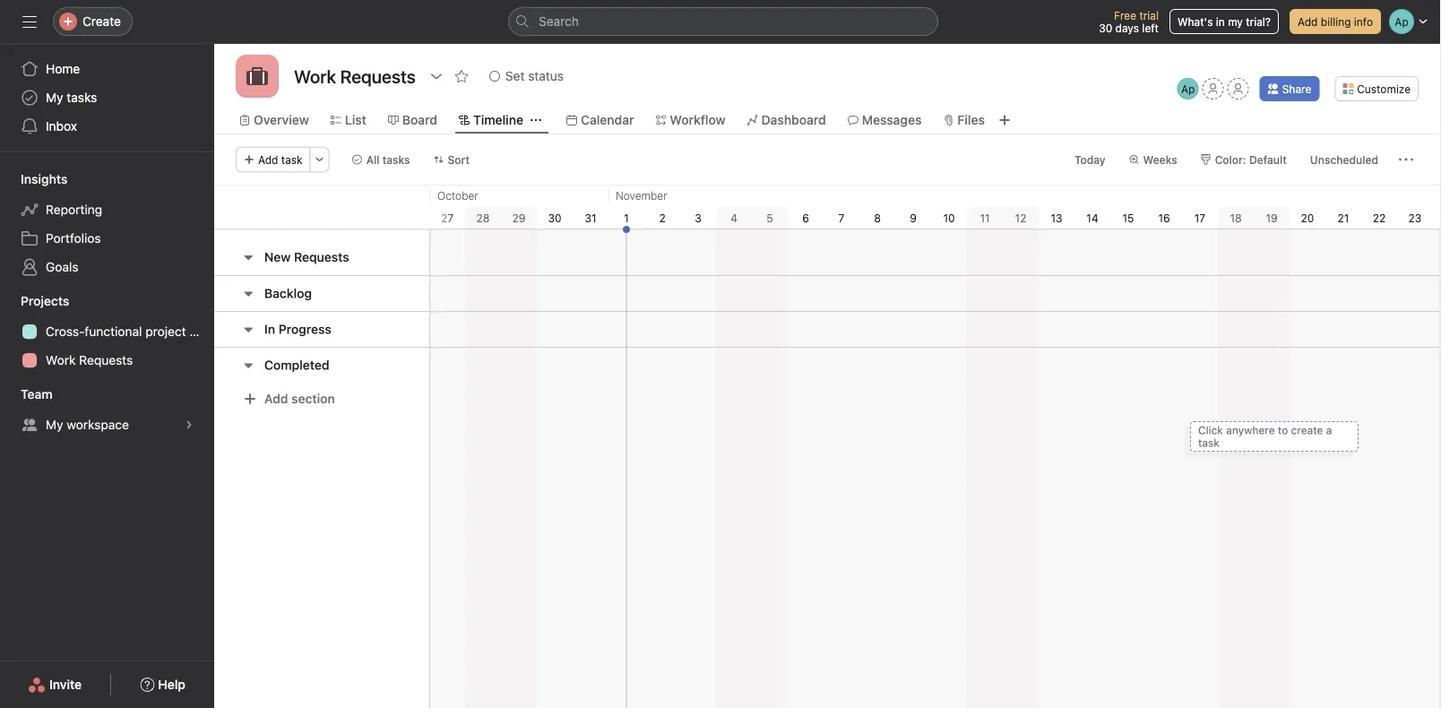 Task type: locate. For each thing, give the bounding box(es) containing it.
2 my from the top
[[46, 417, 63, 432]]

2
[[659, 212, 666, 224]]

my up inbox at the left of page
[[46, 90, 63, 105]]

add inside button
[[264, 391, 288, 406]]

30 right '29'
[[548, 212, 562, 224]]

22
[[1373, 212, 1386, 224]]

0 vertical spatial my
[[46, 90, 63, 105]]

search
[[539, 14, 579, 29]]

trial
[[1140, 9, 1159, 22]]

requests right new
[[294, 250, 349, 264]]

my for my workspace
[[46, 417, 63, 432]]

0 horizontal spatial tasks
[[67, 90, 97, 105]]

20
[[1301, 212, 1314, 224]]

requests inside projects element
[[79, 353, 133, 367]]

add inside button
[[258, 153, 278, 166]]

new requests button
[[264, 241, 349, 273]]

0 vertical spatial tasks
[[67, 90, 97, 105]]

11
[[980, 212, 990, 224]]

customize
[[1357, 82, 1411, 95]]

completed button
[[264, 349, 329, 381]]

color: default button
[[1193, 147, 1295, 172]]

0 horizontal spatial 30
[[548, 212, 562, 224]]

color: default
[[1215, 153, 1287, 166]]

add billing info
[[1298, 15, 1373, 28]]

requests for new requests
[[294, 250, 349, 264]]

portfolios link
[[10, 224, 203, 253]]

my
[[46, 90, 63, 105], [46, 417, 63, 432]]

tab actions image
[[531, 115, 541, 125]]

1 horizontal spatial 30
[[1099, 22, 1112, 34]]

in progress
[[264, 322, 331, 337]]

None text field
[[289, 60, 420, 92]]

default
[[1249, 153, 1287, 166]]

13
[[1051, 212, 1063, 224]]

overview link
[[239, 110, 309, 130]]

1 vertical spatial tasks
[[382, 153, 410, 166]]

free trial 30 days left
[[1099, 9, 1159, 34]]

0 vertical spatial add
[[1298, 15, 1318, 28]]

0 vertical spatial 30
[[1099, 22, 1112, 34]]

projects element
[[0, 285, 214, 378]]

0 horizontal spatial requests
[[79, 353, 133, 367]]

set
[[505, 69, 525, 83]]

1 vertical spatial my
[[46, 417, 63, 432]]

add left section
[[264, 391, 288, 406]]

30 inside free trial 30 days left
[[1099, 22, 1112, 34]]

add left billing
[[1298, 15, 1318, 28]]

color:
[[1215, 153, 1246, 166]]

work
[[46, 353, 76, 367]]

1 vertical spatial add
[[258, 153, 278, 166]]

1 horizontal spatial tasks
[[382, 153, 410, 166]]

1 vertical spatial 30
[[548, 212, 562, 224]]

add section
[[264, 391, 335, 406]]

27
[[441, 212, 454, 224]]

requests down cross-functional project plan link
[[79, 353, 133, 367]]

more actions image
[[314, 154, 325, 165]]

new
[[264, 250, 291, 264]]

november
[[616, 189, 667, 202]]

board link
[[388, 110, 437, 130]]

30 left days
[[1099, 22, 1112, 34]]

in
[[1216, 15, 1225, 28]]

trial?
[[1246, 15, 1271, 28]]

1
[[624, 212, 629, 224]]

0 vertical spatial requests
[[294, 250, 349, 264]]

workflow
[[670, 112, 726, 127]]

help
[[158, 677, 185, 692]]

23
[[1409, 212, 1422, 224]]

functional
[[85, 324, 142, 339]]

projects button
[[0, 292, 69, 310]]

add inside button
[[1298, 15, 1318, 28]]

customize button
[[1335, 76, 1419, 101]]

tasks right 'all'
[[382, 153, 410, 166]]

sort button
[[425, 147, 478, 172]]

backlog button
[[264, 277, 312, 310]]

2 vertical spatial add
[[264, 391, 288, 406]]

reporting link
[[10, 195, 203, 224]]

invite button
[[16, 669, 93, 701]]

1 vertical spatial requests
[[79, 353, 133, 367]]

add left 'task'
[[258, 153, 278, 166]]

6
[[802, 212, 809, 224]]

goals link
[[10, 253, 203, 281]]

10
[[943, 212, 955, 224]]

hide sidebar image
[[22, 14, 37, 29]]

tasks down home
[[67, 90, 97, 105]]

workflow link
[[656, 110, 726, 130]]

1 my from the top
[[46, 90, 63, 105]]

tasks inside 'dropdown button'
[[382, 153, 410, 166]]

requests inside button
[[294, 250, 349, 264]]

search button
[[508, 7, 938, 36]]

dashboard link
[[747, 110, 826, 130]]

1 horizontal spatial requests
[[294, 250, 349, 264]]

list
[[345, 112, 366, 127]]

briefcase image
[[246, 65, 268, 87]]

my inside teams element
[[46, 417, 63, 432]]

info
[[1354, 15, 1373, 28]]

31
[[585, 212, 597, 224]]

in progress button
[[264, 313, 331, 346]]

add for add billing info
[[1298, 15, 1318, 28]]

tasks for all tasks
[[382, 153, 410, 166]]

add
[[1298, 15, 1318, 28], [258, 153, 278, 166], [264, 391, 288, 406]]

my down the team
[[46, 417, 63, 432]]

october
[[437, 189, 478, 202]]

19
[[1266, 212, 1278, 224]]

tasks inside the global element
[[67, 90, 97, 105]]

status
[[528, 69, 564, 83]]

new requests
[[264, 250, 349, 264]]

what's in my trial? button
[[1170, 9, 1279, 34]]

messages link
[[848, 110, 922, 130]]

4
[[731, 212, 738, 224]]

my inside the global element
[[46, 90, 63, 105]]

insights button
[[0, 170, 68, 188]]

3
[[695, 212, 702, 224]]

my tasks link
[[10, 83, 203, 112]]

create
[[82, 14, 121, 29]]

21
[[1338, 212, 1349, 224]]



Task type: describe. For each thing, give the bounding box(es) containing it.
teams element
[[0, 378, 214, 443]]

inbox link
[[10, 112, 203, 141]]

show options image
[[429, 69, 444, 83]]

dashboard
[[761, 112, 826, 127]]

overview
[[254, 112, 309, 127]]

add for add task
[[258, 153, 278, 166]]

free
[[1114, 9, 1136, 22]]

global element
[[0, 44, 214, 151]]

in
[[264, 322, 275, 337]]

my for my tasks
[[46, 90, 63, 105]]

add to starred image
[[454, 69, 469, 83]]

requests for work requests
[[79, 353, 133, 367]]

files
[[958, 112, 985, 127]]

add billing info button
[[1290, 9, 1381, 34]]

15
[[1123, 212, 1134, 224]]

7
[[839, 212, 845, 224]]

28
[[476, 212, 490, 224]]

my workspace link
[[10, 410, 203, 439]]

home
[[46, 61, 80, 76]]

5
[[767, 212, 773, 224]]

insights element
[[0, 163, 214, 285]]

29
[[512, 212, 526, 224]]

weeks
[[1143, 153, 1177, 166]]

tasks for my tasks
[[67, 90, 97, 105]]

cross-functional project plan
[[46, 324, 214, 339]]

completed
[[264, 358, 329, 372]]

16
[[1158, 212, 1170, 224]]

collapse task list for the section backlog image
[[241, 286, 255, 301]]

all tasks button
[[344, 147, 418, 172]]

9
[[910, 212, 917, 224]]

18
[[1230, 212, 1242, 224]]

inbox
[[46, 119, 77, 134]]

team button
[[0, 384, 53, 405]]

share button
[[1260, 76, 1320, 101]]

reporting
[[46, 202, 102, 217]]

timeline
[[473, 112, 523, 127]]

add for add section
[[264, 391, 288, 406]]

collapse task list for the section new requests image
[[241, 250, 255, 264]]

team
[[21, 387, 53, 402]]

set status button
[[481, 64, 572, 89]]

my
[[1228, 15, 1243, 28]]

all tasks
[[366, 153, 410, 166]]

weeks button
[[1121, 147, 1185, 172]]

workspace
[[67, 417, 129, 432]]

add task button
[[236, 147, 311, 172]]

sort
[[448, 153, 470, 166]]

timeline link
[[459, 110, 523, 130]]

task
[[281, 153, 303, 166]]

work requests
[[46, 353, 133, 367]]

cross-functional project plan link
[[10, 317, 214, 346]]

section
[[291, 391, 335, 406]]

add task
[[258, 153, 303, 166]]

what's
[[1178, 15, 1213, 28]]

my tasks
[[46, 90, 97, 105]]

more actions image
[[1399, 152, 1413, 167]]

see details, my workspace image
[[184, 419, 194, 430]]

left
[[1142, 22, 1159, 34]]

unscheduled
[[1310, 153, 1378, 166]]

search list box
[[508, 7, 938, 36]]

12
[[1015, 212, 1027, 224]]

share
[[1282, 82, 1311, 95]]

plan
[[190, 324, 214, 339]]

ap
[[1181, 82, 1195, 95]]

today
[[1075, 153, 1106, 166]]

add tab image
[[997, 113, 1012, 127]]

backlog
[[264, 286, 312, 301]]

work requests link
[[10, 346, 203, 375]]

days
[[1115, 22, 1139, 34]]

goals
[[46, 259, 78, 274]]

collapse task list for the section completed image
[[241, 358, 255, 372]]

messages
[[862, 112, 922, 127]]

ap button
[[1177, 78, 1199, 99]]

insights
[[21, 172, 68, 186]]

cross-
[[46, 324, 85, 339]]

set status
[[505, 69, 564, 83]]

create button
[[53, 7, 133, 36]]

collapse task list for the section in progress image
[[241, 322, 255, 337]]

progress
[[279, 322, 331, 337]]

board
[[402, 112, 437, 127]]

billing
[[1321, 15, 1351, 28]]

project
[[145, 324, 186, 339]]

17
[[1195, 212, 1206, 224]]

calendar
[[581, 112, 634, 127]]

portfolios
[[46, 231, 101, 246]]

my workspace
[[46, 417, 129, 432]]

today button
[[1066, 147, 1114, 172]]



Task type: vqa. For each thing, say whether or not it's contained in the screenshot.
the 'Team'
yes



